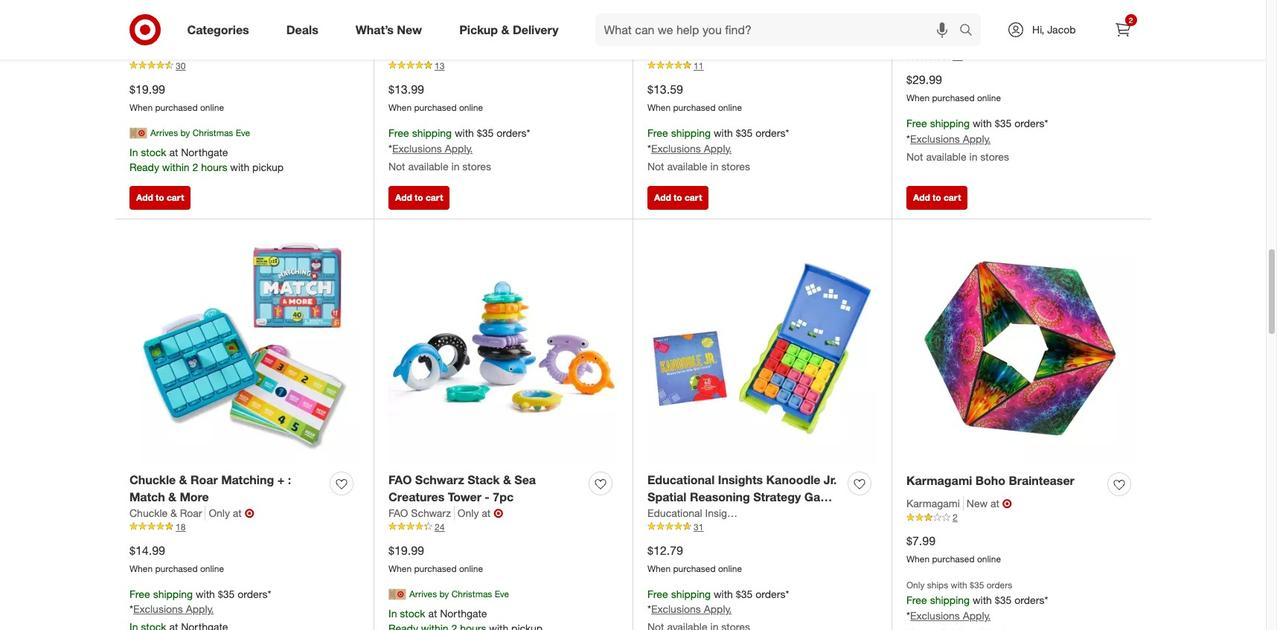 Task type: locate. For each thing, give the bounding box(es) containing it.
-
[[265, 28, 270, 43], [541, 28, 546, 43], [796, 28, 801, 43], [485, 490, 490, 505]]

at
[[169, 146, 178, 158], [991, 497, 1000, 510], [233, 507, 242, 520], [482, 507, 491, 520], [428, 607, 437, 620]]

purchased down $13.99 at top left
[[414, 102, 457, 113]]

add to cart button
[[130, 186, 191, 210], [389, 186, 450, 210], [648, 186, 709, 210], [907, 186, 968, 210]]

seasonal shipping icon image for fao schwarz look & sea creatures pop-up reef - 6pc
[[130, 124, 147, 142]]

creatures for fao schwarz stack & sea creatures tower - 7pc
[[389, 490, 445, 505]]

online inside $14.99 when purchased online
[[200, 563, 224, 575]]

purchased down 24
[[414, 563, 457, 575]]

2 educational insights from the top
[[648, 507, 742, 520]]

insights inside educational insights kanoodle jr. spatial reasoning strategy game 8pc
[[718, 473, 763, 488]]

online up in stock at  northgate ready within 2 hours with pickup
[[200, 102, 224, 113]]

online inside $13.99 when purchased online
[[459, 102, 483, 113]]

2 horizontal spatial in
[[970, 150, 978, 163]]

when for chuckle & roar matching + : match & more
[[130, 563, 153, 575]]

1 horizontal spatial stock
[[400, 607, 426, 620]]

0 horizontal spatial brainteaser
[[435, 28, 501, 43]]

add to cart
[[136, 192, 184, 203], [395, 192, 443, 203], [654, 192, 702, 203], [914, 192, 961, 203]]

2 add to cart from the left
[[395, 192, 443, 203]]

northgate for in stock at  northgate ready within 2 hours with pickup
[[181, 146, 228, 158]]

1 vertical spatial stock
[[400, 607, 426, 620]]

educational insights
[[648, 45, 742, 58], [648, 507, 742, 520]]

1 vertical spatial sea
[[515, 473, 536, 488]]

cart for $13.99
[[426, 192, 443, 203]]

0 horizontal spatial available
[[408, 160, 449, 172]]

creatures up 'fao schwarz' on the top left
[[130, 28, 186, 43]]

¬
[[1003, 497, 1012, 512], [245, 506, 254, 521], [494, 506, 503, 521]]

add to cart for $29.99
[[914, 192, 961, 203]]

1 horizontal spatial not
[[648, 160, 665, 172]]

roar for matching
[[191, 473, 218, 488]]

online inside $29.99 when purchased online
[[978, 92, 1001, 104]]

new
[[397, 22, 422, 37], [967, 497, 988, 510]]

in for $29.99
[[970, 150, 978, 163]]

educational insights kanoodle jr. spatial reasoning strategy game 8pc image
[[648, 234, 877, 464], [648, 234, 877, 464]]

karmagami boho brainteaser image
[[907, 234, 1137, 464], [907, 234, 1137, 464]]

exclusions apply. button for $13.99
[[392, 141, 473, 156]]

1 vertical spatial arrives
[[409, 589, 437, 600]]

online up orders
[[978, 554, 1001, 565]]

1 horizontal spatial christmas
[[452, 589, 492, 600]]

karmagami inside karmagami boho brainteaser link
[[907, 474, 973, 489]]

1 horizontal spatial creatures
[[389, 490, 445, 505]]

sea inside fao schwarz stack & sea creatures tower - 7pc
[[515, 473, 536, 488]]

educational insights kanoodle cosmic brainteaser game - 14pc link
[[389, 11, 583, 45]]

spatial
[[648, 490, 687, 505]]

2 link
[[1107, 13, 1140, 46], [907, 512, 1137, 525]]

new inside karmagami new at ¬
[[967, 497, 988, 510]]

& inside fao schwarz stack & sea creatures tower - 7pc
[[503, 473, 511, 488]]

roar up more
[[191, 473, 218, 488]]

with
[[973, 117, 992, 130], [455, 126, 474, 139], [714, 126, 733, 139], [230, 161, 250, 173], [951, 580, 968, 591], [196, 588, 215, 601], [714, 588, 733, 601], [973, 594, 992, 607]]

purchased down 30
[[155, 102, 198, 113]]

by up in stock at  northgate ready within 2 hours with pickup
[[181, 127, 190, 139]]

stores
[[981, 150, 1010, 163], [463, 160, 491, 172], [722, 160, 750, 172]]

1 vertical spatial educational insights
[[648, 507, 742, 520]]

ships
[[928, 580, 949, 591]]

2 karmagami from the top
[[907, 497, 960, 510]]

1 horizontal spatial ¬
[[494, 506, 503, 521]]

stock for in stock at  northgate
[[400, 607, 426, 620]]

1 horizontal spatial $19.99
[[389, 543, 424, 558]]

30
[[176, 60, 186, 71]]

epoch everlasting play
[[907, 36, 1014, 49]]

northgate for in stock at  northgate
[[440, 607, 487, 620]]

kanoodle up strategy
[[767, 473, 821, 488]]

4 add to cart button from the left
[[907, 186, 968, 210]]

0 vertical spatial educational insights link
[[648, 45, 742, 59]]

& up 18
[[171, 507, 177, 520]]

educational up genius
[[648, 11, 715, 26]]

* down $13.59
[[648, 142, 651, 155]]

educational insights link for brainteaser
[[648, 45, 742, 59]]

brainteaser inside educational insights kanoodle genius brainteaser game - 9pc
[[691, 28, 756, 43]]

0 vertical spatial arrives by christmas eve
[[150, 127, 250, 139]]

online down 13 link
[[459, 102, 483, 113]]

online inside $13.59 when purchased online
[[718, 102, 742, 113]]

0 horizontal spatial 2
[[192, 161, 198, 173]]

1 cart from the left
[[167, 192, 184, 203]]

1 educational insights from the top
[[648, 45, 742, 58]]

in for $13.59
[[711, 160, 719, 172]]

when for educational insights kanoodle genius brainteaser game - 9pc
[[648, 102, 671, 113]]

northgate inside in stock at  northgate ready within 2 hours with pickup
[[181, 146, 228, 158]]

purchased
[[933, 92, 975, 104], [155, 102, 198, 113], [414, 102, 457, 113], [673, 102, 716, 113], [933, 554, 975, 565], [155, 563, 198, 575], [414, 563, 457, 575], [673, 563, 716, 575]]

3 to from the left
[[674, 192, 682, 203]]

available down $13.59 when purchased online
[[667, 160, 708, 172]]

1 chuckle from the top
[[130, 473, 176, 488]]

exclusions apply. button for $12.79
[[651, 603, 732, 618]]

with right ships
[[951, 580, 968, 591]]

fao schwarz link up 30
[[130, 45, 196, 59]]

insights for jr.
[[718, 473, 763, 488]]

0 horizontal spatial by
[[181, 127, 190, 139]]

at inside in stock at  northgate ready within 2 hours with pickup
[[169, 146, 178, 158]]

0 vertical spatial creatures
[[130, 28, 186, 43]]

game up the 11 link
[[760, 28, 793, 43]]

0 horizontal spatial christmas
[[193, 127, 233, 139]]

seasonal shipping icon image
[[130, 124, 147, 142], [389, 586, 407, 604]]

2 horizontal spatial stores
[[981, 150, 1010, 163]]

karmagami up karmagami link in the bottom right of the page
[[907, 474, 973, 489]]

mario
[[944, 12, 977, 27]]

fao schwarz link up 24
[[389, 506, 455, 521]]

boho
[[976, 474, 1006, 489]]

0 horizontal spatial $19.99
[[130, 82, 165, 97]]

schwarz
[[156, 11, 205, 26], [152, 45, 192, 58], [415, 473, 464, 488], [411, 507, 451, 520]]

0 vertical spatial stock
[[141, 146, 166, 158]]

free shipping with $35 orders* * exclusions apply. for $12.79
[[648, 588, 790, 616]]

exclusions apply. button down only ships with $35 orders
[[911, 609, 991, 624]]

add for $29.99
[[914, 192, 931, 203]]

chuckle down 'match'
[[130, 507, 168, 520]]

orders*
[[1015, 117, 1049, 130], [497, 126, 530, 139], [756, 126, 790, 139], [238, 588, 271, 601], [756, 588, 790, 601], [1015, 594, 1049, 607]]

kanoodle up 9pc
[[767, 11, 821, 26]]

$19.99 when purchased online for pop-
[[130, 82, 224, 113]]

¬ down karmagami boho brainteaser link
[[1003, 497, 1012, 512]]

eve down the 24 link
[[495, 589, 509, 600]]

1 vertical spatial christmas
[[452, 589, 492, 600]]

0 vertical spatial karmagami
[[907, 474, 973, 489]]

0 horizontal spatial in
[[452, 160, 460, 172]]

eve
[[236, 127, 250, 139], [495, 589, 509, 600]]

exclusions apply. button for $13.59
[[651, 141, 732, 156]]

educational insights kanoodle jr. spatial reasoning strategy game 8pc link
[[648, 472, 842, 522]]

31 link
[[648, 521, 877, 534]]

educational inside educational insights kanoodle genius brainteaser game - 9pc
[[648, 11, 715, 26]]

available for $29.99
[[927, 150, 967, 163]]

1 vertical spatial educational insights link
[[648, 506, 742, 521]]

1 vertical spatial $19.99 when purchased online
[[389, 543, 483, 575]]

$13.59
[[648, 82, 683, 97]]

shipping down $13.99 when purchased online
[[412, 126, 452, 139]]

add for $13.99
[[395, 192, 412, 203]]

new down karmagami boho brainteaser link
[[967, 497, 988, 510]]

0 vertical spatial $19.99
[[130, 82, 165, 97]]

3 add to cart button from the left
[[648, 186, 709, 210]]

available for $13.99
[[408, 160, 449, 172]]

2 right deluxe
[[1129, 16, 1133, 25]]

fao schwarz stack & sea creatures tower - 7pc image
[[389, 234, 618, 464], [389, 234, 618, 464]]

kanoodle inside educational insights kanoodle jr. spatial reasoning strategy game 8pc
[[767, 473, 821, 488]]

0 horizontal spatial new
[[397, 22, 422, 37]]

& inside chuckle & roar only at ¬
[[171, 507, 177, 520]]

1 karmagami from the top
[[907, 474, 973, 489]]

christmas
[[193, 127, 233, 139], [452, 589, 492, 600]]

free shipping with $35 orders* * exclusions apply. down only ships with $35 orders
[[907, 594, 1049, 622]]

1 horizontal spatial seasonal shipping icon image
[[389, 586, 407, 604]]

kanoodle for 9pc
[[767, 11, 821, 26]]

0 horizontal spatial arrives
[[150, 127, 178, 139]]

jr.
[[824, 473, 837, 488]]

only left ships
[[907, 580, 925, 591]]

online inside $7.99 when purchased online
[[978, 554, 1001, 565]]

& up '7pc'
[[503, 473, 511, 488]]

1 horizontal spatial stores
[[722, 160, 750, 172]]

available down $13.99 when purchased online
[[408, 160, 449, 172]]

1 add to cart from the left
[[136, 192, 184, 203]]

1 vertical spatial in
[[389, 607, 397, 620]]

insights inside educational insights kanoodle genius brainteaser game - 9pc
[[718, 11, 763, 26]]

kanoodle
[[507, 11, 562, 26], [767, 11, 821, 26], [767, 473, 821, 488]]

0 horizontal spatial stock
[[141, 146, 166, 158]]

1 horizontal spatial free shipping with $35 orders* * exclusions apply. not available in stores
[[648, 126, 790, 172]]

online inside $12.79 when purchased online
[[718, 563, 742, 575]]

1 horizontal spatial northgate
[[440, 607, 487, 620]]

online for educational insights kanoodle genius brainteaser game - 9pc
[[718, 102, 742, 113]]

play
[[994, 36, 1014, 49]]

1 vertical spatial by
[[440, 589, 449, 600]]

11
[[694, 60, 704, 71]]

3 add from the left
[[654, 192, 671, 203]]

2 link right deluxe
[[1107, 13, 1140, 46]]

3 cart from the left
[[685, 192, 702, 203]]

educational insights for brainteaser
[[648, 45, 742, 58]]

0 vertical spatial eve
[[236, 127, 250, 139]]

when for fao schwarz look & sea creatures pop-up reef - 6pc
[[130, 102, 153, 113]]

schwarz inside fao schwarz look & sea creatures pop-up reef - 6pc
[[156, 11, 205, 26]]

add to cart button for $19.99
[[130, 186, 191, 210]]

when inside $7.99 when purchased online
[[907, 554, 930, 565]]

creatures inside fao schwarz stack & sea creatures tower - 7pc
[[389, 490, 445, 505]]

purchased down $12.79
[[673, 563, 716, 575]]

*
[[907, 132, 911, 145], [389, 142, 392, 155], [648, 142, 651, 155], [130, 603, 133, 616], [648, 603, 651, 616], [907, 610, 911, 622]]

in stock at  northgate ready within 2 hours with pickup
[[130, 146, 284, 173]]

2 cart from the left
[[426, 192, 443, 203]]

schwarz for fao schwarz stack & sea creatures tower - 7pc
[[415, 473, 464, 488]]

exclusions down $29.99 when purchased online at top
[[911, 132, 960, 145]]

to for $13.59
[[674, 192, 682, 203]]

free
[[907, 117, 928, 130], [389, 126, 409, 139], [648, 126, 668, 139], [130, 588, 150, 601], [648, 588, 668, 601], [907, 594, 928, 607]]

2
[[1129, 16, 1133, 25], [192, 161, 198, 173], [953, 512, 958, 524]]

only
[[209, 507, 230, 520], [458, 507, 479, 520], [907, 580, 925, 591]]

1 vertical spatial eve
[[495, 589, 509, 600]]

0 vertical spatial educational insights
[[648, 45, 742, 58]]

arrives by christmas eve up in stock at  northgate ready within 2 hours with pickup
[[150, 127, 250, 139]]

when down $29.99
[[907, 92, 930, 104]]

up
[[216, 28, 232, 43]]

2 horizontal spatial only
[[907, 580, 925, 591]]

0 horizontal spatial stores
[[463, 160, 491, 172]]

roar inside chuckle & roar matching + : match & more
[[191, 473, 218, 488]]

1 vertical spatial seasonal shipping icon image
[[389, 586, 407, 604]]

1 vertical spatial 2
[[192, 161, 198, 173]]

2 add to cart button from the left
[[389, 186, 450, 210]]

sea inside fao schwarz look & sea creatures pop-up reef - 6pc
[[251, 11, 273, 26]]

search
[[953, 24, 989, 38]]

0 vertical spatial by
[[181, 127, 190, 139]]

exclusions apply. button for $29.99
[[911, 132, 991, 147]]

purchased down $14.99
[[155, 563, 198, 575]]

1 vertical spatial northgate
[[440, 607, 487, 620]]

karmagami for karmagami boho brainteaser
[[907, 474, 973, 489]]

1 add to cart button from the left
[[130, 186, 191, 210]]

chuckle inside chuckle & roar only at ¬
[[130, 507, 168, 520]]

purchased inside $12.79 when purchased online
[[673, 563, 716, 575]]

exclusions apply. button down $13.59 when purchased online
[[651, 141, 732, 156]]

creatures inside fao schwarz look & sea creatures pop-up reef - 6pc
[[130, 28, 186, 43]]

& up reef at the left of the page
[[240, 11, 248, 26]]

in down $29.99 when purchased online at top
[[970, 150, 978, 163]]

1 horizontal spatial eve
[[495, 589, 509, 600]]

2 link down karmagami boho brainteaser link
[[907, 512, 1137, 525]]

1 vertical spatial chuckle
[[130, 507, 168, 520]]

in inside in stock at  northgate ready within 2 hours with pickup
[[130, 146, 138, 158]]

stock for in stock at  northgate ready within 2 hours with pickup
[[141, 146, 166, 158]]

schwarz up 24
[[411, 507, 451, 520]]

schwarz inside fao schwarz link
[[152, 45, 192, 58]]

1 horizontal spatial new
[[967, 497, 988, 510]]

in stock at  northgate
[[389, 607, 487, 620]]

purchased inside $13.59 when purchased online
[[673, 102, 716, 113]]

2 to from the left
[[415, 192, 423, 203]]

sea right stack on the bottom left of the page
[[515, 473, 536, 488]]

arrives by christmas eve for tower
[[409, 589, 509, 600]]

educational inside educational insights kanoodle jr. spatial reasoning strategy game 8pc
[[648, 473, 715, 488]]

fao inside fao schwarz look & sea creatures pop-up reef - 6pc
[[130, 11, 153, 26]]

9pc
[[804, 28, 825, 43]]

1 vertical spatial new
[[967, 497, 988, 510]]

search button
[[953, 13, 989, 49]]

at inside karmagami new at ¬
[[991, 497, 1000, 510]]

0 horizontal spatial eve
[[236, 127, 250, 139]]

0 vertical spatial in
[[130, 146, 138, 158]]

4 to from the left
[[933, 192, 942, 203]]

0 vertical spatial 2
[[1129, 16, 1133, 25]]

educational insights link up 11
[[648, 45, 742, 59]]

* down $12.79
[[648, 603, 651, 616]]

0 horizontal spatial free shipping with $35 orders* * exclusions apply.
[[130, 588, 271, 616]]

when inside $14.99 when purchased online
[[130, 563, 153, 575]]

by for pop-
[[181, 127, 190, 139]]

free down only ships with $35 orders
[[907, 594, 928, 607]]

0 horizontal spatial in
[[130, 146, 138, 158]]

by
[[181, 127, 190, 139], [440, 589, 449, 600]]

1 horizontal spatial only
[[458, 507, 479, 520]]

online for educational insights kanoodle jr. spatial reasoning strategy game 8pc
[[718, 563, 742, 575]]

1 horizontal spatial sea
[[515, 473, 536, 488]]

0 vertical spatial christmas
[[193, 127, 233, 139]]

0 horizontal spatial not
[[389, 160, 405, 172]]

roar down more
[[180, 507, 202, 520]]

0 horizontal spatial free shipping with $35 orders* * exclusions apply. not available in stores
[[389, 126, 530, 172]]

educational inside 'educational insights kanoodle cosmic brainteaser game - 14pc'
[[389, 11, 456, 26]]

+
[[277, 473, 285, 488]]

when for karmagami boho brainteaser
[[907, 554, 930, 565]]

$13.59 when purchased online
[[648, 82, 742, 113]]

with down $12.79 when purchased online
[[714, 588, 733, 601]]

when inside $13.99 when purchased online
[[389, 102, 412, 113]]

when for fao schwarz stack & sea creatures tower - 7pc
[[389, 563, 412, 575]]

match
[[130, 490, 165, 505]]

chuckle & roar matching + : match & more
[[130, 473, 291, 505]]

educational insights link
[[648, 45, 742, 59], [648, 506, 742, 521]]

stock inside in stock at  northgate ready within 2 hours with pickup
[[141, 146, 166, 158]]

insights inside 'educational insights kanoodle cosmic brainteaser game - 14pc'
[[459, 11, 504, 26]]

sea for reef
[[251, 11, 273, 26]]

kanoodle inside 'educational insights kanoodle cosmic brainteaser game - 14pc'
[[507, 11, 562, 26]]

1 horizontal spatial in
[[711, 160, 719, 172]]

schwarz up the tower on the left bottom
[[415, 473, 464, 488]]

when inside $13.59 when purchased online
[[648, 102, 671, 113]]

brainteaser inside 'educational insights kanoodle cosmic brainteaser game - 14pc'
[[435, 28, 501, 43]]

exclusions apply. button down $13.99 when purchased online
[[392, 141, 473, 156]]

chuckle inside chuckle & roar matching + : match & more
[[130, 473, 176, 488]]

educational insights link for spatial
[[648, 506, 742, 521]]

2 horizontal spatial 2
[[1129, 16, 1133, 25]]

0 vertical spatial roar
[[191, 473, 218, 488]]

2 chuckle from the top
[[130, 507, 168, 520]]

0 vertical spatial new
[[397, 22, 422, 37]]

fao schwarz stack & sea creatures tower - 7pc
[[389, 473, 536, 505]]

2 horizontal spatial free shipping with $35 orders* * exclusions apply. not available in stores
[[907, 117, 1049, 163]]

creatures up fao schwarz only at ¬
[[389, 490, 445, 505]]

online for chuckle & roar matching + : match & more
[[200, 563, 224, 575]]

fao inside fao schwarz stack & sea creatures tower - 7pc
[[389, 473, 412, 488]]

1 vertical spatial creatures
[[389, 490, 445, 505]]

orders
[[987, 580, 1013, 591]]

2 add from the left
[[395, 192, 412, 203]]

0 vertical spatial northgate
[[181, 146, 228, 158]]

apply. down $14.99 when purchased online
[[186, 603, 214, 616]]

0 vertical spatial arrives
[[150, 127, 178, 139]]

add for $13.59
[[654, 192, 671, 203]]

cart for $13.59
[[685, 192, 702, 203]]

1 horizontal spatial $19.99 when purchased online
[[389, 543, 483, 575]]

insights for genius
[[718, 11, 763, 26]]

educational insights kanoodle genius brainteaser game - 9pc link
[[648, 11, 842, 45]]

free shipping with $35 orders* * exclusions apply. not available in stores down $13.59 when purchased online
[[648, 126, 790, 172]]

3 add to cart from the left
[[654, 192, 702, 203]]

online down 34 link
[[978, 92, 1001, 104]]

educational down spatial
[[648, 507, 703, 520]]

0 horizontal spatial arrives by christmas eve
[[150, 127, 250, 139]]

kanoodle for 14pc
[[507, 11, 562, 26]]

christmas up in stock at  northgate ready within 2 hours with pickup
[[193, 127, 233, 139]]

0 horizontal spatial $19.99 when purchased online
[[130, 82, 224, 113]]

free shipping with $35 orders* * exclusions apply. not available in stores for $29.99
[[907, 117, 1049, 163]]

eve for reef
[[236, 127, 250, 139]]

purchased inside $13.99 when purchased online
[[414, 102, 457, 113]]

matching
[[221, 473, 274, 488]]

2 vertical spatial 2
[[953, 512, 958, 524]]

when down $14.99
[[130, 563, 153, 575]]

fao schwarz only at ¬
[[389, 506, 503, 521]]

1 add from the left
[[136, 192, 153, 203]]

1 vertical spatial arrives by christmas eve
[[409, 589, 509, 600]]

in
[[130, 146, 138, 158], [389, 607, 397, 620]]

only ships with $35 orders
[[907, 580, 1013, 591]]

1 educational insights link from the top
[[648, 45, 742, 59]]

exclusions
[[911, 132, 960, 145], [392, 142, 442, 155], [651, 142, 701, 155], [133, 603, 183, 616], [651, 603, 701, 616], [911, 610, 960, 622]]

exclusions down $13.99 when purchased online
[[392, 142, 442, 155]]

cosmic
[[389, 28, 432, 43]]

arrives by christmas eve for pop-
[[150, 127, 250, 139]]

in
[[970, 150, 978, 163], [452, 160, 460, 172], [711, 160, 719, 172]]

deluxe
[[1050, 12, 1089, 27]]

exclusions apply. button down $14.99 when purchased online
[[133, 603, 214, 618]]

not
[[907, 150, 924, 163], [389, 160, 405, 172], [648, 160, 665, 172]]

24 link
[[389, 521, 618, 534]]

purchased for educational insights kanoodle genius brainteaser game - 9pc
[[673, 102, 716, 113]]

in down $13.99 when purchased online
[[452, 160, 460, 172]]

when inside $12.79 when purchased online
[[648, 563, 671, 575]]

2 left 'hours'
[[192, 161, 198, 173]]

$19.99 for fao schwarz look & sea creatures pop-up reef - 6pc
[[130, 82, 165, 97]]

2 down karmagami new at ¬
[[953, 512, 958, 524]]

creatures for fao schwarz look & sea creatures pop-up reef - 6pc
[[130, 28, 186, 43]]

new right what's
[[397, 22, 422, 37]]

1 to from the left
[[156, 192, 164, 203]]

eve up in stock at  northgate ready within 2 hours with pickup
[[236, 127, 250, 139]]

1 horizontal spatial brainteaser
[[691, 28, 756, 43]]

in for in stock at  northgate
[[389, 607, 397, 620]]

new for what's
[[397, 22, 422, 37]]

delivery
[[513, 22, 559, 37]]

roar
[[191, 473, 218, 488], [180, 507, 202, 520]]

eve for 7pc
[[495, 589, 509, 600]]

1 horizontal spatial free shipping with $35 orders* * exclusions apply.
[[648, 588, 790, 616]]

1 horizontal spatial arrives by christmas eve
[[409, 589, 509, 600]]

educational
[[389, 11, 456, 26], [648, 11, 715, 26], [648, 45, 703, 58], [648, 473, 715, 488], [648, 507, 703, 520]]

game inside the super mario maze game deluxe link
[[1013, 12, 1047, 27]]

0 horizontal spatial creatures
[[130, 28, 186, 43]]

to
[[156, 192, 164, 203], [415, 192, 423, 203], [674, 192, 682, 203], [933, 192, 942, 203]]

$7.99 when purchased online
[[907, 534, 1001, 565]]

¬ down matching
[[245, 506, 254, 521]]

0 horizontal spatial northgate
[[181, 146, 228, 158]]

0 vertical spatial sea
[[251, 11, 273, 26]]

4 add from the left
[[914, 192, 931, 203]]

$35 down $13.99 when purchased online
[[477, 126, 494, 139]]

- inside fao schwarz stack & sea creatures tower - 7pc
[[485, 490, 490, 505]]

free shipping with $35 orders* * exclusions apply. not available in stores for $13.59
[[648, 126, 790, 172]]

schwarz inside fao schwarz stack & sea creatures tower - 7pc
[[415, 473, 464, 488]]

with down $13.59 when purchased online
[[714, 126, 733, 139]]

& right pickup
[[501, 22, 510, 37]]

0 vertical spatial $19.99 when purchased online
[[130, 82, 224, 113]]

&
[[240, 11, 248, 26], [501, 22, 510, 37], [179, 473, 187, 488], [503, 473, 511, 488], [168, 490, 176, 505], [171, 507, 177, 520]]

free shipping with $35 orders* * exclusions apply. not available in stores down $29.99 when purchased online at top
[[907, 117, 1049, 163]]

1 horizontal spatial in
[[389, 607, 397, 620]]

free shipping with $35 orders* * exclusions apply.
[[130, 588, 271, 616], [648, 588, 790, 616], [907, 594, 1049, 622]]

0 vertical spatial chuckle
[[130, 473, 176, 488]]

creatures
[[130, 28, 186, 43], [389, 490, 445, 505]]

- left '7pc'
[[485, 490, 490, 505]]

stack
[[468, 473, 500, 488]]

schwarz up 30
[[152, 45, 192, 58]]

brainteaser up 11
[[691, 28, 756, 43]]

when
[[907, 92, 930, 104], [130, 102, 153, 113], [389, 102, 412, 113], [648, 102, 671, 113], [907, 554, 930, 565], [130, 563, 153, 575], [389, 563, 412, 575], [648, 563, 671, 575]]

0 vertical spatial seasonal shipping icon image
[[130, 124, 147, 142]]

purchased up only ships with $35 orders
[[933, 554, 975, 565]]

look
[[209, 11, 237, 26]]

chuckle up 'match'
[[130, 473, 176, 488]]

add to cart button for $29.99
[[907, 186, 968, 210]]

0 horizontal spatial fao schwarz link
[[130, 45, 196, 59]]

christmas up in stock at  northgate in the left of the page
[[452, 589, 492, 600]]

pop-
[[189, 28, 216, 43]]

roar inside chuckle & roar only at ¬
[[180, 507, 202, 520]]

add for $19.99
[[136, 192, 153, 203]]

only down chuckle & roar matching + : match & more link
[[209, 507, 230, 520]]

2 horizontal spatial not
[[907, 150, 924, 163]]

when inside $29.99 when purchased online
[[907, 92, 930, 104]]

apply. down only ships with $35 orders
[[963, 610, 991, 622]]

to for $13.99
[[415, 192, 423, 203]]

kanoodle inside educational insights kanoodle genius brainteaser game - 9pc
[[767, 11, 821, 26]]

0 horizontal spatial only
[[209, 507, 230, 520]]

kanoodle up 14pc
[[507, 11, 562, 26]]

4 add to cart from the left
[[914, 192, 961, 203]]

1 horizontal spatial arrives
[[409, 589, 437, 600]]

online down the 11 link
[[718, 102, 742, 113]]

online for super mario maze game deluxe
[[978, 92, 1001, 104]]

¬ down '7pc'
[[494, 506, 503, 521]]

educational insights up '31'
[[648, 507, 742, 520]]

purchased inside $29.99 when purchased online
[[933, 92, 975, 104]]

6pc
[[273, 28, 294, 43]]

insights
[[459, 11, 504, 26], [718, 11, 763, 26], [705, 45, 742, 58], [718, 473, 763, 488], [705, 507, 742, 520]]

purchased for fao schwarz look & sea creatures pop-up reef - 6pc
[[155, 102, 198, 113]]

seasonal shipping icon image up in stock at  northgate in the left of the page
[[389, 586, 407, 604]]

educational insights kanoodle cosmic brainteaser game - 14pc
[[389, 11, 576, 43]]

purchased inside $7.99 when purchased online
[[933, 554, 975, 565]]

$19.99 down fao schwarz only at ¬
[[389, 543, 424, 558]]

2 educational insights link from the top
[[648, 506, 742, 521]]

13
[[435, 60, 445, 71]]

1 horizontal spatial fao schwarz link
[[389, 506, 455, 521]]

educational up cosmic
[[389, 11, 456, 26]]

schwarz inside fao schwarz only at ¬
[[411, 507, 451, 520]]

1 vertical spatial karmagami
[[907, 497, 960, 510]]

0 vertical spatial 2 link
[[1107, 13, 1140, 46]]

pickup
[[459, 22, 498, 37]]

at for in stock at  northgate ready within 2 hours with pickup
[[169, 146, 178, 158]]

only down the tower on the left bottom
[[458, 507, 479, 520]]

1 vertical spatial $19.99
[[389, 543, 424, 558]]

4 cart from the left
[[944, 192, 961, 203]]

purchased inside $14.99 when purchased online
[[155, 563, 198, 575]]

1 horizontal spatial available
[[667, 160, 708, 172]]

chuckle & roar matching + : match & more image
[[130, 234, 359, 464], [130, 234, 359, 464]]

karmagami inside karmagami new at ¬
[[907, 497, 960, 510]]

1 vertical spatial roar
[[180, 507, 202, 520]]



Task type: describe. For each thing, give the bounding box(es) containing it.
& up more
[[179, 473, 187, 488]]

chuckle for chuckle & roar matching + : match & more
[[130, 473, 176, 488]]

online for educational insights kanoodle cosmic brainteaser game - 14pc
[[459, 102, 483, 113]]

fao schwarz look & sea creatures pop-up reef - 6pc
[[130, 11, 294, 43]]

roar for only
[[180, 507, 202, 520]]

stores for $29.99
[[981, 150, 1010, 163]]

$13.99
[[389, 82, 424, 97]]

shipping down $12.79 when purchased online
[[671, 588, 711, 601]]

epoch everlasting play link
[[907, 35, 1014, 50]]

free shipping with $35 orders* * exclusions apply. for $14.99
[[130, 588, 271, 616]]

fao schwarz
[[130, 45, 192, 58]]

fao schwarz look & sea creatures pop-up reef - 6pc link
[[130, 11, 324, 45]]

34
[[953, 51, 963, 62]]

at for karmagami new at ¬
[[991, 497, 1000, 510]]

in for $13.99
[[452, 160, 460, 172]]

brainteaser for cosmic
[[435, 28, 501, 43]]

shipping down $13.59 when purchased online
[[671, 126, 711, 139]]

7pc
[[493, 490, 514, 505]]

add to cart button for $13.99
[[389, 186, 450, 210]]

exclusions apply. button for $14.99
[[133, 603, 214, 618]]

brainteaser for genius
[[691, 28, 756, 43]]

- inside 'educational insights kanoodle cosmic brainteaser game - 14pc'
[[541, 28, 546, 43]]

stores for $13.59
[[722, 160, 750, 172]]

categories link
[[175, 13, 268, 46]]

game inside educational insights kanoodle genius brainteaser game - 9pc
[[760, 28, 793, 43]]

* down $14.99
[[130, 603, 133, 616]]

pickup
[[252, 161, 284, 173]]

$35 down $13.59 when purchased online
[[736, 126, 753, 139]]

2 horizontal spatial ¬
[[1003, 497, 1012, 512]]

in for in stock at  northgate ready within 2 hours with pickup
[[130, 146, 138, 158]]

$29.99
[[907, 72, 943, 87]]

at inside fao schwarz only at ¬
[[482, 507, 491, 520]]

when for super mario maze game deluxe
[[907, 92, 930, 104]]

0 vertical spatial fao schwarz link
[[130, 45, 196, 59]]

18 link
[[130, 521, 359, 534]]

game inside educational insights kanoodle jr. spatial reasoning strategy game 8pc
[[805, 490, 838, 505]]

super mario maze game deluxe
[[907, 12, 1089, 27]]

8pc
[[648, 507, 668, 522]]

$35 down orders
[[995, 594, 1012, 607]]

jacob
[[1048, 23, 1076, 36]]

purchased for educational insights kanoodle cosmic brainteaser game - 14pc
[[414, 102, 457, 113]]

1 horizontal spatial 2
[[953, 512, 958, 524]]

educational for jr.
[[648, 473, 715, 488]]

what's new link
[[343, 13, 441, 46]]

free shipping with $35 orders* * exclusions apply. not available in stores for $13.99
[[389, 126, 530, 172]]

14pc
[[549, 28, 576, 43]]

what's
[[356, 22, 394, 37]]

31
[[694, 522, 704, 533]]

educational insights kanoodle jr. spatial reasoning strategy game 8pc
[[648, 473, 838, 522]]

purchased for chuckle & roar matching + : match & more
[[155, 563, 198, 575]]

hi, jacob
[[1033, 23, 1076, 36]]

categories
[[187, 22, 249, 37]]

karmagami new at ¬
[[907, 497, 1012, 512]]

* down $29.99
[[907, 132, 911, 145]]

strategy
[[754, 490, 801, 505]]

everlasting
[[940, 36, 991, 49]]

educational insights kanoodle genius brainteaser game - 9pc
[[648, 11, 825, 43]]

free down $13.59
[[648, 126, 668, 139]]

fao for fao schwarz stack & sea creatures tower - 7pc
[[389, 473, 412, 488]]

:
[[288, 473, 291, 488]]

$7.99
[[907, 534, 936, 549]]

educational insights for spatial
[[648, 507, 742, 520]]

free down $12.79
[[648, 588, 668, 601]]

with down $13.99 when purchased online
[[455, 126, 474, 139]]

maze
[[980, 12, 1010, 27]]

hi,
[[1033, 23, 1045, 36]]

1 vertical spatial 2 link
[[907, 512, 1137, 525]]

30 link
[[130, 59, 359, 73]]

educational for genius
[[648, 11, 715, 26]]

only inside fao schwarz only at ¬
[[458, 507, 479, 520]]

game inside 'educational insights kanoodle cosmic brainteaser game - 14pc'
[[504, 28, 538, 43]]

schwarz for fao schwarz look & sea creatures pop-up reef - 6pc
[[156, 11, 205, 26]]

karmagami boho brainteaser link
[[907, 473, 1075, 490]]

with down $14.99 when purchased online
[[196, 588, 215, 601]]

cart for $29.99
[[944, 192, 961, 203]]

free down $13.99 at top left
[[389, 126, 409, 139]]

not for $29.99
[[907, 150, 924, 163]]

purchased for educational insights kanoodle jr. spatial reasoning strategy game 8pc
[[673, 563, 716, 575]]

$13.99 when purchased online
[[389, 82, 483, 113]]

purchased for fao schwarz stack & sea creatures tower - 7pc
[[414, 563, 457, 575]]

fao schwarz stack & sea creatures tower - 7pc link
[[389, 472, 583, 506]]

super mario maze game deluxe link
[[907, 11, 1089, 28]]

exclusions down $13.59 when purchased online
[[651, 142, 701, 155]]

educational for cosmic
[[389, 11, 456, 26]]

34 link
[[907, 50, 1137, 63]]

karmagami boho brainteaser
[[907, 474, 1075, 489]]

13 link
[[389, 59, 618, 73]]

not for $13.59
[[648, 160, 665, 172]]

exclusions down $14.99 when purchased online
[[133, 603, 183, 616]]

arrives for tower
[[409, 589, 437, 600]]

kanoodle for game
[[767, 473, 821, 488]]

$35 down $29.99 when purchased online at top
[[995, 117, 1012, 130]]

1 vertical spatial fao schwarz link
[[389, 506, 455, 521]]

schwarz for fao schwarz only at ¬
[[411, 507, 451, 520]]

chuckle & roar link
[[130, 506, 206, 521]]

$19.99 for fao schwarz stack & sea creatures tower - 7pc
[[389, 543, 424, 558]]

deals link
[[274, 13, 337, 46]]

$35 down $12.79 when purchased online
[[736, 588, 753, 601]]

exclusions down ships
[[911, 610, 960, 622]]

purchased for karmagami boho brainteaser
[[933, 554, 975, 565]]

add to cart for $19.99
[[136, 192, 184, 203]]

2 horizontal spatial free shipping with $35 orders* * exclusions apply.
[[907, 594, 1049, 622]]

with down $29.99 when purchased online at top
[[973, 117, 992, 130]]

0 horizontal spatial ¬
[[245, 506, 254, 521]]

- inside educational insights kanoodle genius brainteaser game - 9pc
[[796, 28, 801, 43]]

$12.79
[[648, 543, 683, 558]]

pickup & delivery
[[459, 22, 559, 37]]

add to cart for $13.59
[[654, 192, 702, 203]]

What can we help you find? suggestions appear below search field
[[595, 13, 963, 46]]

chuckle & roar only at ¬
[[130, 506, 254, 521]]

with inside in stock at  northgate ready within 2 hours with pickup
[[230, 161, 250, 173]]

deals
[[286, 22, 318, 37]]

$19.99 when purchased online for tower
[[389, 543, 483, 575]]

free down $29.99
[[907, 117, 928, 130]]

shipping down $29.99 when purchased online at top
[[930, 117, 970, 130]]

24
[[435, 522, 445, 533]]

when for educational insights kanoodle jr. spatial reasoning strategy game 8pc
[[648, 563, 671, 575]]

* down only ships with $35 orders
[[907, 610, 911, 622]]

schwarz for fao schwarz
[[152, 45, 192, 58]]

stores for $13.99
[[463, 160, 491, 172]]

genius
[[648, 28, 687, 43]]

new for karmagami
[[967, 497, 988, 510]]

$35 down $14.99 when purchased online
[[218, 588, 235, 601]]

fao for fao schwarz
[[130, 45, 149, 58]]

add to cart button for $13.59
[[648, 186, 709, 210]]

only inside chuckle & roar only at ¬
[[209, 507, 230, 520]]

chuckle for chuckle & roar only at ¬
[[130, 507, 168, 520]]

tower
[[448, 490, 482, 505]]

cart for $19.99
[[167, 192, 184, 203]]

more
[[180, 490, 209, 505]]

- inside fao schwarz look & sea creatures pop-up reef - 6pc
[[265, 28, 270, 43]]

karmagami link
[[907, 497, 964, 512]]

11 link
[[648, 59, 877, 73]]

at for in stock at  northgate
[[428, 607, 437, 620]]

& inside 'link'
[[501, 22, 510, 37]]

reef
[[235, 28, 262, 43]]

apply. down $29.99 when purchased online at top
[[963, 132, 991, 145]]

seasonal shipping icon image for fao schwarz stack & sea creatures tower - 7pc
[[389, 586, 407, 604]]

online for karmagami boho brainteaser
[[978, 554, 1001, 565]]

shipping down only ships with $35 orders
[[930, 594, 970, 607]]

chuckle & roar matching + : match & more link
[[130, 472, 324, 506]]

fao inside fao schwarz only at ¬
[[389, 507, 408, 520]]

& inside fao schwarz look & sea creatures pop-up reef - 6pc
[[240, 11, 248, 26]]

hours
[[201, 161, 227, 173]]

apply. down $13.99 when purchased online
[[445, 142, 473, 155]]

& up "chuckle & roar" "link"
[[168, 490, 176, 505]]

add to cart for $13.99
[[395, 192, 443, 203]]

available for $13.59
[[667, 160, 708, 172]]

ready
[[130, 161, 159, 173]]

christmas for tower
[[452, 589, 492, 600]]

shipping down $14.99 when purchased online
[[153, 588, 193, 601]]

super
[[907, 12, 941, 27]]

what's new
[[356, 22, 422, 37]]

$14.99 when purchased online
[[130, 543, 224, 575]]

apply. down $13.59 when purchased online
[[704, 142, 732, 155]]

to for $19.99
[[156, 192, 164, 203]]

with down orders
[[973, 594, 992, 607]]

educational down genius
[[648, 45, 703, 58]]

arrives for pop-
[[150, 127, 178, 139]]

to for $29.99
[[933, 192, 942, 203]]

purchased for super mario maze game deluxe
[[933, 92, 975, 104]]

insights for cosmic
[[459, 11, 504, 26]]

$12.79 when purchased online
[[648, 543, 742, 575]]

2 horizontal spatial brainteaser
[[1009, 474, 1075, 489]]

free down $14.99
[[130, 588, 150, 601]]

$35 left orders
[[970, 580, 985, 591]]

epoch
[[907, 36, 937, 49]]

18
[[176, 522, 186, 533]]

exclusions down $12.79 when purchased online
[[651, 603, 701, 616]]

apply. down $12.79 when purchased online
[[704, 603, 732, 616]]

by for tower
[[440, 589, 449, 600]]

online for fao schwarz look & sea creatures pop-up reef - 6pc
[[200, 102, 224, 113]]

$29.99 when purchased online
[[907, 72, 1001, 104]]

within
[[162, 161, 190, 173]]

karmagami for karmagami new at ¬
[[907, 497, 960, 510]]

at inside chuckle & roar only at ¬
[[233, 507, 242, 520]]

not for $13.99
[[389, 160, 405, 172]]

pickup & delivery link
[[447, 13, 577, 46]]

fao for fao schwarz look & sea creatures pop-up reef - 6pc
[[130, 11, 153, 26]]

sea for 7pc
[[515, 473, 536, 488]]

$14.99
[[130, 543, 165, 558]]

reasoning
[[690, 490, 750, 505]]

* down $13.99 at top left
[[389, 142, 392, 155]]

2 inside in stock at  northgate ready within 2 hours with pickup
[[192, 161, 198, 173]]



Task type: vqa. For each thing, say whether or not it's contained in the screenshot.
first Answer it button
no



